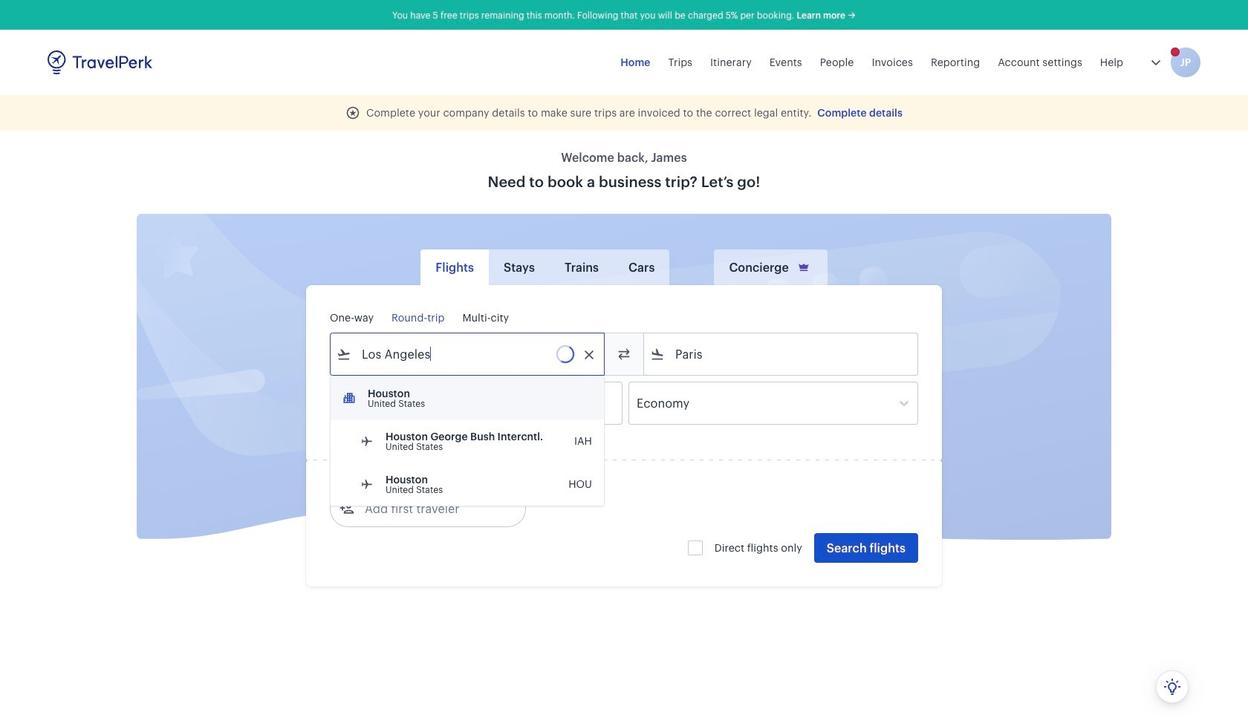 Task type: describe. For each thing, give the bounding box(es) containing it.
Add first traveler search field
[[354, 497, 509, 521]]



Task type: locate. For each thing, give the bounding box(es) containing it.
From search field
[[351, 343, 585, 366]]

Depart text field
[[351, 383, 429, 424]]

Return text field
[[440, 383, 517, 424]]

To search field
[[665, 343, 898, 366]]



Task type: vqa. For each thing, say whether or not it's contained in the screenshot.
the topmost Spirit Airlines icon
no



